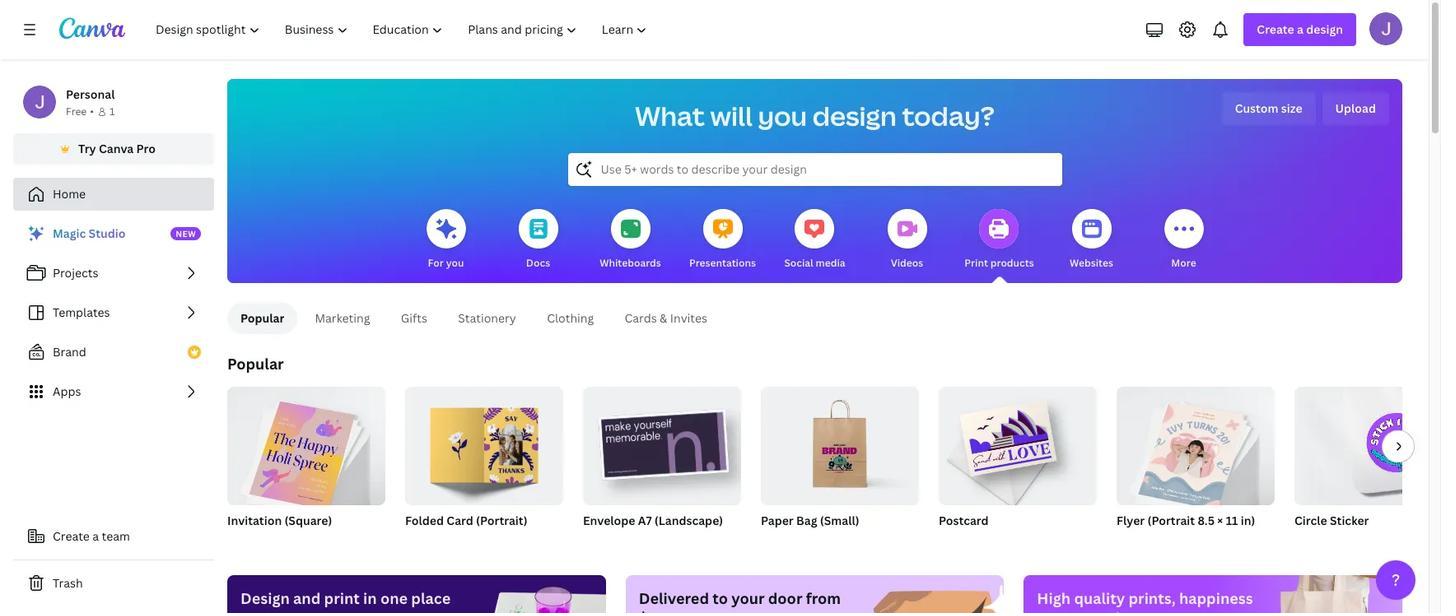 Task type: describe. For each thing, give the bounding box(es) containing it.
brand
[[53, 344, 86, 360]]

apps link
[[13, 376, 214, 409]]

templates
[[53, 305, 110, 320]]

paper bag (small)
[[761, 513, 860, 529]]

0 horizontal spatial design
[[813, 98, 897, 133]]

create for create a team
[[53, 529, 90, 545]]

design inside dropdown button
[[1307, 21, 1344, 37]]

bag
[[797, 513, 818, 529]]

from
[[806, 589, 841, 609]]

websites
[[1070, 256, 1114, 270]]

gifts button
[[388, 303, 441, 334]]

custom size
[[1235, 101, 1303, 116]]

folded card (portrait)
[[405, 513, 528, 529]]

personal
[[66, 86, 115, 102]]

folded
[[405, 513, 444, 529]]

postcard
[[939, 513, 989, 529]]

create for create a design
[[1257, 21, 1295, 37]]

try canva pro
[[78, 141, 156, 157]]

group for paper
[[761, 381, 919, 506]]

create a design
[[1257, 21, 1344, 37]]

sticker
[[1330, 513, 1370, 529]]

social media
[[785, 256, 846, 270]]

for
[[428, 256, 444, 270]]

high
[[1037, 589, 1071, 609]]

social media button
[[785, 198, 846, 283]]

group for circle
[[1295, 387, 1442, 506]]

upload button
[[1323, 92, 1390, 125]]

door
[[768, 589, 803, 609]]

11
[[1226, 513, 1239, 529]]

happiness
[[1180, 589, 1254, 609]]

(portrait)
[[476, 513, 528, 529]]

size
[[1282, 101, 1303, 116]]

upload
[[1336, 101, 1377, 116]]

clothing
[[547, 311, 594, 326]]

flyer (portrait 8.5 × 11 in)
[[1117, 513, 1256, 529]]

print
[[965, 256, 988, 270]]

print
[[324, 589, 360, 609]]

you inside button
[[446, 256, 464, 270]]

to
[[713, 589, 728, 609]]

circle sticker
[[1295, 513, 1370, 529]]

marketing
[[315, 311, 370, 326]]

docs button
[[519, 198, 558, 283]]

Search search field
[[601, 154, 1029, 185]]

cards & invites button
[[611, 303, 721, 334]]

home
[[53, 186, 86, 202]]

what will you design today?
[[635, 98, 995, 133]]

paper
[[761, 513, 794, 529]]

videos
[[891, 256, 924, 270]]

try
[[78, 141, 96, 157]]

media
[[816, 256, 846, 270]]

gifts
[[401, 311, 428, 326]]

1 horizontal spatial you
[[758, 98, 807, 133]]

create a design button
[[1244, 13, 1357, 46]]

invitation
[[227, 513, 282, 529]]

marketing button
[[301, 303, 384, 334]]

free •
[[66, 105, 94, 119]]

(square)
[[285, 513, 332, 529]]

more
[[1172, 256, 1197, 270]]

&
[[660, 311, 668, 326]]

create a team
[[53, 529, 130, 545]]

projects
[[53, 265, 98, 281]]

list containing magic studio
[[13, 217, 214, 409]]

stationery
[[458, 311, 516, 326]]

flyer (portrait 8.5 × 11 in) group
[[1117, 381, 1275, 550]]

delivered
[[639, 589, 709, 609]]

apps
[[53, 384, 81, 400]]

(small)
[[820, 513, 860, 529]]

(portrait
[[1148, 513, 1195, 529]]

home link
[[13, 178, 214, 211]]

try canva pro button
[[13, 133, 214, 165]]

envelope
[[583, 513, 636, 529]]

$0
[[639, 609, 658, 614]]

videos button
[[888, 198, 927, 283]]

circle
[[1295, 513, 1328, 529]]

websites button
[[1070, 198, 1114, 283]]

popular button
[[227, 303, 298, 334]]

group for flyer
[[1117, 381, 1275, 511]]

custom
[[1235, 101, 1279, 116]]



Task type: locate. For each thing, give the bounding box(es) containing it.
whiteboards button
[[600, 198, 661, 283]]

print products
[[965, 256, 1034, 270]]

create inside button
[[53, 529, 90, 545]]

you right for
[[446, 256, 464, 270]]

delivered to your door from $0
[[639, 589, 841, 614]]

1 vertical spatial create
[[53, 529, 90, 545]]

1 vertical spatial design
[[813, 98, 897, 133]]

place
[[411, 589, 451, 609]]

0 horizontal spatial you
[[446, 256, 464, 270]]

quality
[[1075, 589, 1125, 609]]

design and print in one place
[[241, 589, 451, 609]]

today?
[[902, 98, 995, 133]]

None search field
[[568, 153, 1062, 186]]

trash
[[53, 576, 83, 591]]

0 vertical spatial create
[[1257, 21, 1295, 37]]

create left team
[[53, 529, 90, 545]]

presentations
[[690, 256, 756, 270]]

1 vertical spatial you
[[446, 256, 464, 270]]

one
[[380, 589, 408, 609]]

design
[[241, 589, 290, 609]]

card
[[447, 513, 474, 529]]

magic
[[53, 226, 86, 241]]

for you button
[[426, 198, 466, 283]]

×
[[1218, 513, 1224, 529]]

a for design
[[1298, 21, 1304, 37]]

popular down 'popular' button
[[227, 354, 284, 374]]

docs
[[526, 256, 550, 270]]

0 horizontal spatial create
[[53, 529, 90, 545]]

list
[[13, 217, 214, 409]]

and
[[293, 589, 321, 609]]

a inside dropdown button
[[1298, 21, 1304, 37]]

1
[[109, 105, 115, 119]]

cards
[[625, 311, 657, 326]]

group for envelope
[[583, 381, 741, 506]]

projects link
[[13, 257, 214, 290]]

design left jacob simon image
[[1307, 21, 1344, 37]]

your
[[732, 589, 765, 609]]

popular inside button
[[241, 311, 285, 326]]

top level navigation element
[[145, 13, 662, 46]]

a left team
[[93, 529, 99, 545]]

(landscape)
[[655, 513, 723, 529]]

create up custom size
[[1257, 21, 1295, 37]]

create inside dropdown button
[[1257, 21, 1295, 37]]

you
[[758, 98, 807, 133], [446, 256, 464, 270]]

envelope a7 (landscape) group
[[583, 381, 741, 550]]

group
[[227, 381, 386, 511], [405, 381, 563, 506], [583, 381, 741, 506], [761, 381, 919, 506], [939, 381, 1097, 506], [1117, 381, 1275, 511], [1295, 387, 1442, 506]]

0 horizontal spatial a
[[93, 529, 99, 545]]

1 horizontal spatial a
[[1298, 21, 1304, 37]]

design up search 'search field' at the top of the page
[[813, 98, 897, 133]]

create a team button
[[13, 521, 214, 554]]

for you
[[428, 256, 464, 270]]

invitation (square)
[[227, 513, 332, 529]]

invites
[[670, 311, 708, 326]]

free
[[66, 105, 87, 119]]

invitation (square) group
[[227, 381, 386, 550]]

1 vertical spatial popular
[[227, 354, 284, 374]]

will
[[711, 98, 753, 133]]

in)
[[1241, 513, 1256, 529]]

a inside button
[[93, 529, 99, 545]]

popular left 'marketing'
[[241, 311, 285, 326]]

flyer
[[1117, 513, 1145, 529]]

1 vertical spatial a
[[93, 529, 99, 545]]

in
[[363, 589, 377, 609]]

jacob simon image
[[1370, 12, 1403, 45]]

brand link
[[13, 336, 214, 369]]

group for invitation
[[227, 381, 386, 511]]

a7
[[638, 513, 652, 529]]

what
[[635, 98, 705, 133]]

1 horizontal spatial design
[[1307, 21, 1344, 37]]

trash link
[[13, 568, 214, 601]]

cards & invites
[[625, 311, 708, 326]]

folded card (portrait) group
[[405, 381, 563, 550]]

a up size
[[1298, 21, 1304, 37]]

templates link
[[13, 297, 214, 330]]

clothing button
[[533, 303, 608, 334]]

social
[[785, 256, 814, 270]]

new
[[176, 228, 196, 240]]

print products button
[[965, 198, 1034, 283]]

custom size button
[[1222, 92, 1316, 125]]

presentations button
[[690, 198, 756, 283]]

a
[[1298, 21, 1304, 37], [93, 529, 99, 545]]

envelope a7 (landscape)
[[583, 513, 723, 529]]

you right will
[[758, 98, 807, 133]]

create
[[1257, 21, 1295, 37], [53, 529, 90, 545]]

1 horizontal spatial create
[[1257, 21, 1295, 37]]

prints,
[[1129, 589, 1176, 609]]

circle sticker group
[[1295, 387, 1442, 550]]

design
[[1307, 21, 1344, 37], [813, 98, 897, 133]]

magic studio
[[53, 226, 126, 241]]

popular
[[241, 311, 285, 326], [227, 354, 284, 374]]

0 vertical spatial design
[[1307, 21, 1344, 37]]

0 vertical spatial a
[[1298, 21, 1304, 37]]

0 vertical spatial you
[[758, 98, 807, 133]]

guaranteed
[[1037, 609, 1120, 614]]

stationery button
[[444, 303, 530, 334]]

postcard group
[[939, 381, 1097, 550]]

studio
[[89, 226, 126, 241]]

0 vertical spatial popular
[[241, 311, 285, 326]]

paper bag (small) group
[[761, 381, 919, 550]]

canva
[[99, 141, 134, 157]]

a for team
[[93, 529, 99, 545]]



Task type: vqa. For each thing, say whether or not it's contained in the screenshot.
(Portrait
yes



